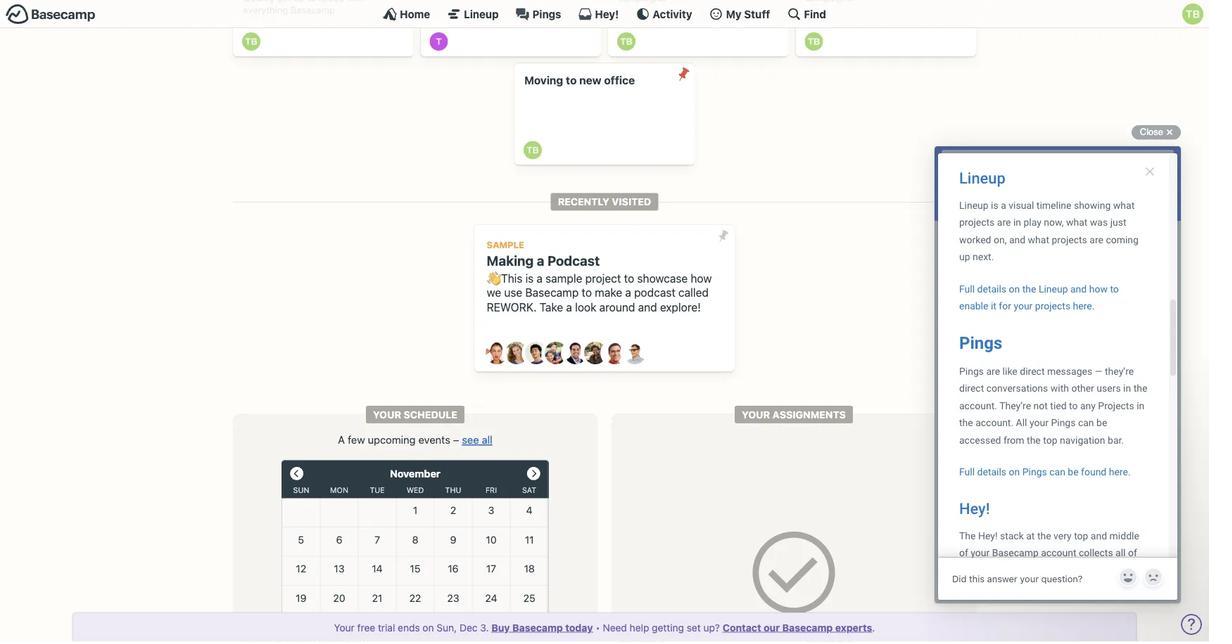 Task type: describe. For each thing, give the bounding box(es) containing it.
sun,
[[437, 622, 457, 634]]

contact our basecamp experts link
[[723, 622, 872, 634]]

home link
[[383, 7, 430, 21]]

1 vertical spatial tim burton image
[[805, 32, 823, 51]]

pings button
[[516, 7, 561, 21]]

everything
[[243, 5, 288, 15]]

thu
[[445, 486, 461, 495]]

now.
[[848, 622, 872, 635]]

will
[[806, 638, 822, 643]]

moving
[[524, 74, 563, 87]]

to up "look"
[[582, 286, 592, 300]]

recently visited
[[558, 196, 651, 208]]

josh fiske image
[[564, 342, 587, 365]]

assignments
[[773, 409, 846, 421]]

lineup
[[464, 8, 499, 20]]

to‑dos
[[875, 622, 911, 635]]

and inside 'you don't have any assignments right now. to‑dos and cards assigned to you will show up here.'
[[914, 622, 933, 635]]

set
[[687, 622, 701, 634]]

showcase
[[637, 271, 688, 285]]

quickly get up to speed with everything basecamp
[[243, 0, 365, 15]]

your free trial ends on sun, dec  3. buy basecamp today • need help getting set up? contact our basecamp experts .
[[334, 622, 875, 634]]

don't
[[677, 622, 703, 635]]

main element
[[0, 0, 1209, 28]]

we
[[487, 286, 501, 300]]

our
[[764, 622, 780, 634]]

and inside sample making a podcast 👋 this is a sample project to showcase how we use basecamp to make a podcast called rework. take a look around and explore!
[[638, 301, 657, 314]]

you
[[784, 638, 803, 643]]

sample
[[487, 240, 524, 250]]

pings
[[532, 8, 561, 20]]

close button
[[1131, 124, 1181, 141]]

tim burton image inside the moving to new office link
[[523, 141, 542, 159]]

take
[[540, 301, 563, 314]]

my stuff button
[[709, 7, 770, 21]]

basecamp inside quickly get up to speed with everything basecamp
[[291, 5, 335, 15]]

look
[[575, 301, 596, 314]]

cheryl walters image
[[505, 342, 528, 365]]

nicole katz image
[[584, 342, 607, 365]]

up?
[[703, 622, 720, 634]]

new
[[579, 74, 601, 87]]

to inside quickly get up to speed with everything basecamp
[[307, 0, 316, 3]]

a left "look"
[[566, 301, 572, 314]]

you don't have any assignments right now. to‑dos and cards assigned to you will show up here.
[[655, 622, 933, 643]]

mon
[[330, 486, 348, 495]]

need
[[603, 622, 627, 634]]

november
[[390, 468, 441, 480]]

cross small image
[[1161, 124, 1178, 141]]

assignments
[[754, 622, 819, 635]]

close
[[1140, 127, 1163, 137]]

up inside quickly get up to speed with everything basecamp
[[294, 0, 304, 3]]

rework.
[[487, 301, 537, 314]]

get
[[277, 0, 291, 3]]

a
[[338, 434, 345, 446]]

a few upcoming events – see all
[[338, 434, 492, 446]]

all
[[482, 434, 492, 446]]

right
[[822, 622, 845, 635]]

upcoming
[[368, 434, 416, 446]]

use
[[504, 286, 522, 300]]

terry image
[[430, 32, 448, 51]]

free
[[357, 622, 375, 634]]

experts
[[835, 622, 872, 634]]

make
[[595, 286, 622, 300]]

on
[[423, 622, 434, 634]]

you
[[655, 622, 674, 635]]

•
[[596, 622, 600, 634]]

making
[[487, 253, 534, 269]]

basecamp up will
[[782, 622, 833, 634]]

sat
[[522, 486, 536, 495]]

recently
[[558, 196, 609, 208]]

see all link
[[462, 434, 492, 446]]

a right is
[[537, 271, 543, 285]]

0 horizontal spatial your
[[334, 622, 355, 634]]

here.
[[871, 638, 897, 643]]

speed
[[318, 0, 344, 3]]



Task type: vqa. For each thing, say whether or not it's contained in the screenshot.
Nicole Katz icon
yes



Task type: locate. For each thing, give the bounding box(es) containing it.
tim burton image down the everything
[[242, 32, 260, 51]]

podcast
[[634, 286, 675, 300]]

my
[[726, 8, 742, 20]]

tue
[[370, 486, 385, 495]]

up right get
[[294, 0, 304, 3]]

a up the around
[[625, 286, 631, 300]]

activity link
[[636, 7, 692, 21]]

to right project
[[624, 271, 634, 285]]

cards
[[691, 638, 720, 643]]

0 vertical spatial up
[[294, 0, 304, 3]]

podcast
[[547, 253, 600, 269]]

help
[[630, 622, 649, 634]]

2 horizontal spatial your
[[742, 409, 770, 421]]

contact
[[723, 622, 761, 634]]

find button
[[787, 7, 826, 21]]

dec
[[460, 622, 478, 634]]

0 horizontal spatial tim burton image
[[242, 32, 260, 51]]

your left assignments
[[742, 409, 770, 421]]

your left free
[[334, 622, 355, 634]]

a right making
[[537, 253, 544, 269]]

0 horizontal spatial tim burton image
[[523, 141, 542, 159]]

tim burton image down hey!
[[617, 32, 636, 51]]

few
[[348, 434, 365, 446]]

buy
[[491, 622, 510, 634]]

annie bryan image
[[486, 342, 508, 365]]

basecamp down the speed
[[291, 5, 335, 15]]

project
[[585, 271, 621, 285]]

your assignments
[[742, 409, 846, 421]]

0 horizontal spatial and
[[638, 301, 657, 314]]

your up upcoming
[[373, 409, 401, 421]]

sample making a podcast 👋 this is a sample project to showcase how we use basecamp to make a podcast called rework. take a look around and explore!
[[487, 240, 712, 314]]

with
[[347, 0, 365, 3]]

called
[[678, 286, 709, 300]]

your for your assignments
[[742, 409, 770, 421]]

buy basecamp today link
[[491, 622, 593, 634]]

basecamp up take
[[525, 286, 579, 300]]

–
[[453, 434, 459, 446]]

up
[[294, 0, 304, 3], [855, 638, 868, 643]]

and right to‑dos
[[914, 622, 933, 635]]

basecamp right buy
[[512, 622, 563, 634]]

2 tim burton image from the left
[[617, 32, 636, 51]]

trial
[[378, 622, 395, 634]]

1 tim burton image from the left
[[242, 32, 260, 51]]

sample
[[546, 271, 582, 285]]

2 vertical spatial tim burton image
[[523, 141, 542, 159]]

to left new
[[566, 74, 577, 87]]

office
[[604, 74, 635, 87]]

1 horizontal spatial your
[[373, 409, 401, 421]]

1 vertical spatial up
[[855, 638, 868, 643]]

up down now.
[[855, 638, 868, 643]]

1 horizontal spatial tim burton image
[[805, 32, 823, 51]]

jennifer young image
[[545, 342, 567, 365]]

1 horizontal spatial up
[[855, 638, 868, 643]]

and
[[638, 301, 657, 314], [914, 622, 933, 635]]

to down our
[[771, 638, 781, 643]]

to left the speed
[[307, 0, 316, 3]]

up inside 'you don't have any assignments right now. to‑dos and cards assigned to you will show up here.'
[[855, 638, 868, 643]]

your schedule
[[373, 409, 457, 421]]

1 vertical spatial and
[[914, 622, 933, 635]]

see
[[462, 434, 479, 446]]

tim burton image
[[1182, 4, 1203, 25], [805, 32, 823, 51], [523, 141, 542, 159]]

activity
[[653, 8, 692, 20]]

to inside 'you don't have any assignments right now. to‑dos and cards assigned to you will show up here.'
[[771, 638, 781, 643]]

tim burton image inside the main element
[[1182, 4, 1203, 25]]

wed
[[407, 486, 424, 495]]

schedule
[[404, 409, 457, 421]]

is
[[525, 271, 534, 285]]

moving to new office
[[524, 74, 635, 87]]

events
[[418, 434, 450, 446]]

cross small image
[[1161, 124, 1178, 141]]

visited
[[612, 196, 651, 208]]

assigned
[[722, 638, 768, 643]]

hey! button
[[578, 7, 619, 21]]

any
[[733, 622, 751, 635]]

None submit
[[672, 63, 695, 86], [712, 225, 735, 247], [672, 63, 695, 86], [712, 225, 735, 247]]

stuff
[[744, 8, 770, 20]]

your for your schedule
[[373, 409, 401, 421]]

and down podcast
[[638, 301, 657, 314]]

hey!
[[595, 8, 619, 20]]

find
[[804, 8, 826, 20]]

today
[[565, 622, 593, 634]]

jared davis image
[[525, 342, 548, 365]]

a
[[537, 253, 544, 269], [537, 271, 543, 285], [625, 286, 631, 300], [566, 301, 572, 314]]

tim burton image
[[242, 32, 260, 51], [617, 32, 636, 51]]

steve marsh image
[[604, 342, 626, 365]]

show
[[825, 638, 852, 643]]

victor cooper image
[[624, 342, 646, 365]]

1 horizontal spatial tim burton image
[[617, 32, 636, 51]]

lineup link
[[447, 7, 499, 21]]

have
[[706, 622, 730, 635]]

switch accounts image
[[6, 4, 96, 25]]

around
[[599, 301, 635, 314]]

2 horizontal spatial tim burton image
[[1182, 4, 1203, 25]]

sun
[[293, 486, 309, 495]]

this
[[501, 271, 522, 285]]

0 horizontal spatial up
[[294, 0, 304, 3]]

ends
[[398, 622, 420, 634]]

tim burton image inside quickly get up to speed with everything basecamp 'link'
[[242, 32, 260, 51]]

explore!
[[660, 301, 701, 314]]

getting
[[652, 622, 684, 634]]

moving to new office link
[[514, 63, 695, 165]]

my stuff
[[726, 8, 770, 20]]

quickly
[[243, 0, 275, 3]]

basecamp inside sample making a podcast 👋 this is a sample project to showcase how we use basecamp to make a podcast called rework. take a look around and explore!
[[525, 286, 579, 300]]

home
[[400, 8, 430, 20]]

1 horizontal spatial and
[[914, 622, 933, 635]]

.
[[872, 622, 875, 634]]

👋
[[487, 271, 498, 285]]

quickly get up to speed with everything basecamp link
[[233, 0, 413, 56]]

0 vertical spatial and
[[638, 301, 657, 314]]

fri
[[486, 486, 497, 495]]

0 vertical spatial tim burton image
[[1182, 4, 1203, 25]]

3.
[[480, 622, 489, 634]]



